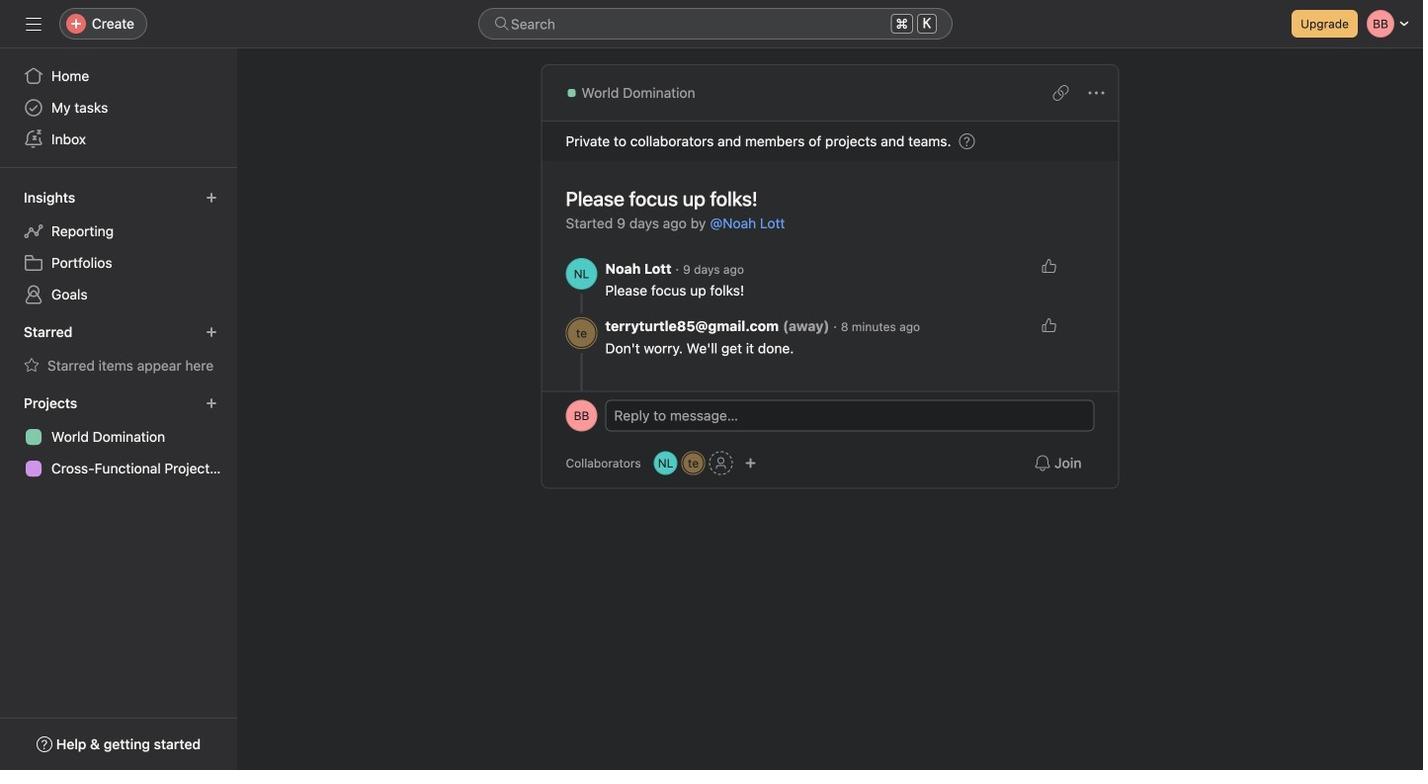 Task type: describe. For each thing, give the bounding box(es) containing it.
copy link image
[[1053, 85, 1069, 101]]

add or remove collaborators image
[[745, 457, 757, 469]]

1 0 likes. click to like this message comment image from the top
[[1041, 258, 1057, 274]]

Search tasks, projects, and more text field
[[478, 8, 953, 40]]

hide sidebar image
[[26, 16, 42, 32]]

add or remove collaborators image
[[654, 451, 678, 475]]

more actions image
[[1089, 85, 1105, 101]]

global element
[[0, 48, 237, 167]]

insights element
[[0, 180, 237, 314]]

new project or portfolio image
[[206, 397, 217, 409]]



Task type: locate. For each thing, give the bounding box(es) containing it.
0 vertical spatial 0 likes. click to like this message comment image
[[1041, 258, 1057, 274]]

0 likes. click to like this message comment image
[[1041, 258, 1057, 274], [1041, 317, 1057, 333]]

projects element
[[0, 386, 237, 488]]

add items to starred image
[[206, 326, 217, 338]]

2 0 likes. click to like this message comment image from the top
[[1041, 317, 1057, 333]]

open user profile image
[[566, 400, 598, 432]]

1 vertical spatial 0 likes. click to like this message comment image
[[1041, 317, 1057, 333]]

open user profile image
[[566, 258, 598, 290]]

None field
[[478, 8, 953, 40]]

starred element
[[0, 314, 237, 386]]

new insights image
[[206, 192, 217, 204]]



Task type: vqa. For each thing, say whether or not it's contained in the screenshot.
Close image
no



